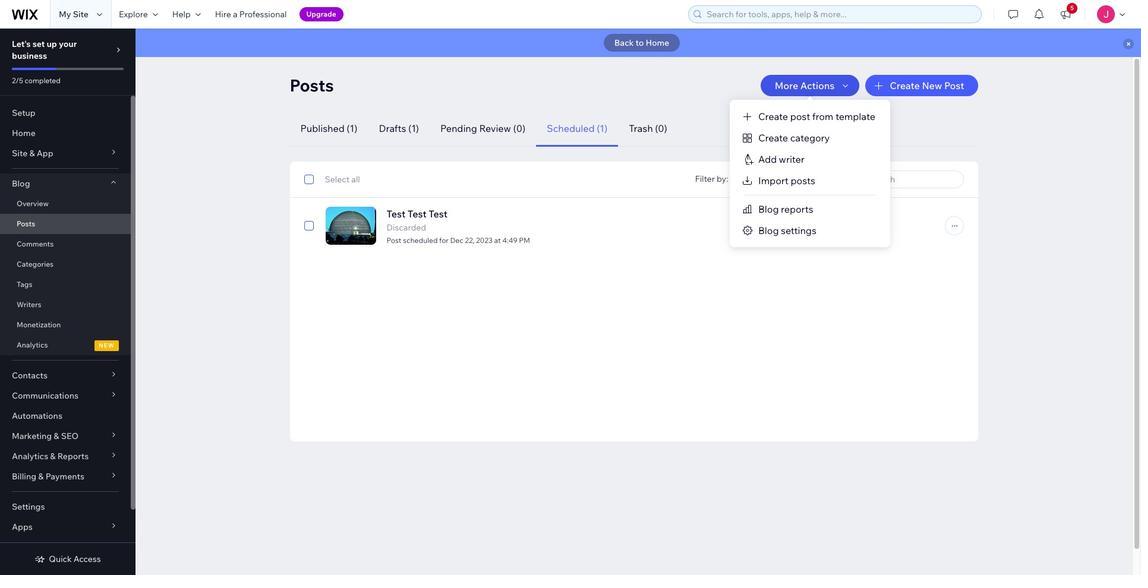 Task type: locate. For each thing, give the bounding box(es) containing it.
1 horizontal spatial site
[[73, 9, 88, 20]]

(0) inside pending review (0) button
[[513, 122, 525, 134]]

hire
[[215, 9, 231, 20]]

scheduled (1) button
[[536, 111, 618, 147]]

billing & payments
[[12, 471, 84, 482]]

more actions
[[775, 80, 834, 92]]

create new post
[[890, 80, 964, 92]]

blog
[[12, 178, 30, 189], [758, 203, 779, 215], [758, 225, 779, 237]]

categories link
[[0, 254, 131, 275]]

2 test from the left
[[408, 208, 426, 220]]

select
[[325, 174, 350, 185]]

& left reports
[[50, 451, 56, 462]]

comments
[[17, 239, 54, 248]]

& left app
[[29, 148, 35, 159]]

create for create post from template
[[758, 111, 788, 122]]

select all
[[325, 174, 360, 185]]

analytics down marketing
[[12, 451, 48, 462]]

analytics inside analytics & reports popup button
[[12, 451, 48, 462]]

writers link
[[0, 295, 131, 315]]

overview link
[[0, 194, 131, 214]]

(0)
[[513, 122, 525, 134], [655, 122, 667, 134]]

home down setup
[[12, 128, 36, 138]]

0 vertical spatial create
[[890, 80, 920, 92]]

(0) right 'trash'
[[655, 122, 667, 134]]

writer
[[779, 153, 804, 165]]

create for create category
[[758, 132, 788, 144]]

settings
[[781, 225, 816, 237]]

1 horizontal spatial (0)
[[655, 122, 667, 134]]

2 (0) from the left
[[655, 122, 667, 134]]

& inside dropdown button
[[38, 471, 44, 482]]

all
[[351, 174, 360, 185]]

0 horizontal spatial (0)
[[513, 122, 525, 134]]

analytics
[[17, 341, 48, 349], [12, 451, 48, 462]]

& for marketing
[[54, 431, 59, 442]]

0 vertical spatial home
[[646, 37, 669, 48]]

apps button
[[0, 517, 131, 537]]

0 vertical spatial blog
[[12, 178, 30, 189]]

(1) right drafts
[[408, 122, 419, 134]]

site right the 'my' on the left
[[73, 9, 88, 20]]

add writer button
[[730, 149, 890, 170]]

create left post
[[758, 111, 788, 122]]

posts up published
[[290, 75, 334, 96]]

1 horizontal spatial (1)
[[408, 122, 419, 134]]

1 vertical spatial posts
[[17, 219, 35, 228]]

upgrade
[[306, 10, 336, 18]]

create new post button
[[865, 75, 978, 96]]

(1) inside scheduled (1) button
[[597, 122, 607, 134]]

create category
[[758, 132, 830, 144]]

(1) for published (1)
[[347, 122, 357, 134]]

2 horizontal spatial (1)
[[597, 122, 607, 134]]

back to home button
[[604, 34, 680, 52]]

1 test from the left
[[387, 208, 405, 220]]

post inside button
[[944, 80, 964, 92]]

comments link
[[0, 234, 131, 254]]

overview
[[17, 199, 49, 208]]

& for analytics
[[50, 451, 56, 462]]

2 (1) from the left
[[408, 122, 419, 134]]

(1) inside published (1) button
[[347, 122, 357, 134]]

communications button
[[0, 386, 131, 406]]

import
[[758, 175, 788, 187]]

create category button
[[730, 127, 890, 149]]

create for create new post
[[890, 80, 920, 92]]

1 vertical spatial site
[[12, 148, 27, 159]]

(1) inside drafts (1) button
[[408, 122, 419, 134]]

0 horizontal spatial home
[[12, 128, 36, 138]]

0 vertical spatial analytics
[[17, 341, 48, 349]]

drafts (1)
[[379, 122, 419, 134]]

site left app
[[12, 148, 27, 159]]

2 horizontal spatial test
[[429, 208, 448, 220]]

blog down the blog reports
[[758, 225, 779, 237]]

site
[[73, 9, 88, 20], [12, 148, 27, 159]]

site & app button
[[0, 143, 131, 163]]

posts down 'overview'
[[17, 219, 35, 228]]

blog inside blog dropdown button
[[12, 178, 30, 189]]

tags link
[[0, 275, 131, 295]]

& left seo
[[54, 431, 59, 442]]

(1) right "scheduled"
[[597, 122, 607, 134]]

business
[[12, 51, 47, 61]]

test test test discarded post scheduled for dec 22, 2023 at 4:49 pm
[[387, 208, 530, 245]]

post down discarded
[[387, 236, 401, 245]]

2 vertical spatial create
[[758, 132, 788, 144]]

scheduled
[[547, 122, 595, 134]]

1 vertical spatial create
[[758, 111, 788, 122]]

reports
[[781, 203, 813, 215]]

2/5 completed
[[12, 76, 60, 85]]

add writer
[[758, 153, 804, 165]]

blog button
[[0, 174, 131, 194]]

filter
[[695, 174, 715, 185]]

0 vertical spatial site
[[73, 9, 88, 20]]

home inside button
[[646, 37, 669, 48]]

quick access button
[[35, 554, 101, 565]]

1 horizontal spatial home
[[646, 37, 669, 48]]

posts inside sidebar element
[[17, 219, 35, 228]]

1 (0) from the left
[[513, 122, 525, 134]]

your
[[59, 39, 77, 49]]

pending review (0)
[[440, 122, 525, 134]]

menu
[[730, 106, 890, 241]]

0 horizontal spatial (1)
[[347, 122, 357, 134]]

setup
[[12, 108, 36, 118]]

1 (1) from the left
[[347, 122, 357, 134]]

filter by:
[[695, 174, 728, 185]]

1 horizontal spatial test
[[408, 208, 426, 220]]

0 horizontal spatial site
[[12, 148, 27, 159]]

more actions button
[[761, 75, 859, 96]]

2 vertical spatial blog
[[758, 225, 779, 237]]

blog up 'overview'
[[12, 178, 30, 189]]

1 vertical spatial post
[[387, 236, 401, 245]]

posts
[[290, 75, 334, 96], [17, 219, 35, 228]]

22,
[[465, 236, 474, 245]]

Select all checkbox
[[304, 172, 360, 187]]

blog inside blog settings button
[[758, 225, 779, 237]]

3 test from the left
[[429, 208, 448, 220]]

marketing & seo button
[[0, 426, 131, 446]]

0 vertical spatial posts
[[290, 75, 334, 96]]

tags
[[17, 280, 32, 289]]

(1) right published
[[347, 122, 357, 134]]

blog inside 'blog reports' button
[[758, 203, 779, 215]]

& right billing
[[38, 471, 44, 482]]

contacts
[[12, 370, 48, 381]]

create
[[890, 80, 920, 92], [758, 111, 788, 122], [758, 132, 788, 144]]

post right new
[[944, 80, 964, 92]]

create left new
[[890, 80, 920, 92]]

blog for blog
[[12, 178, 30, 189]]

trash
[[629, 122, 653, 134]]

None checkbox
[[304, 219, 313, 233]]

test
[[387, 208, 405, 220], [408, 208, 426, 220], [429, 208, 448, 220]]

& for site
[[29, 148, 35, 159]]

1 horizontal spatial post
[[944, 80, 964, 92]]

blog up the blog settings
[[758, 203, 779, 215]]

home right to
[[646, 37, 669, 48]]

None field
[[738, 171, 831, 188]]

& inside popup button
[[54, 431, 59, 442]]

Search field
[[864, 171, 959, 188]]

home
[[646, 37, 669, 48], [12, 128, 36, 138]]

published
[[300, 122, 345, 134]]

tab list
[[290, 111, 964, 147]]

1 vertical spatial analytics
[[12, 451, 48, 462]]

(0) right review
[[513, 122, 525, 134]]

1 horizontal spatial posts
[[290, 75, 334, 96]]

post inside test test test discarded post scheduled for dec 22, 2023 at 4:49 pm
[[387, 236, 401, 245]]

upgrade button
[[299, 7, 343, 21]]

completed
[[25, 76, 60, 85]]

(0) inside trash (0) button
[[655, 122, 667, 134]]

post
[[944, 80, 964, 92], [387, 236, 401, 245]]

5
[[1070, 4, 1074, 12]]

3 (1) from the left
[[597, 122, 607, 134]]

1 vertical spatial blog
[[758, 203, 779, 215]]

settings
[[12, 502, 45, 512]]

analytics down the monetization
[[17, 341, 48, 349]]

1 vertical spatial home
[[12, 128, 36, 138]]

set
[[33, 39, 45, 49]]

post
[[790, 111, 810, 122]]

my
[[59, 9, 71, 20]]

automations
[[12, 411, 62, 421]]

0 horizontal spatial posts
[[17, 219, 35, 228]]

tab list containing published (1)
[[290, 111, 964, 147]]

0 horizontal spatial post
[[387, 236, 401, 245]]

blog settings button
[[730, 220, 890, 241]]

menu containing create post from template
[[730, 106, 890, 241]]

settings link
[[0, 497, 131, 517]]

0 vertical spatial post
[[944, 80, 964, 92]]

create up add
[[758, 132, 788, 144]]

analytics for analytics & reports
[[12, 451, 48, 462]]

0 horizontal spatial test
[[387, 208, 405, 220]]



Task type: vqa. For each thing, say whether or not it's contained in the screenshot.
Search all conversations 'field' in the left top of the page
no



Task type: describe. For each thing, give the bounding box(es) containing it.
(1) for scheduled (1)
[[597, 122, 607, 134]]

blog for blog reports
[[758, 203, 779, 215]]

site & app
[[12, 148, 53, 159]]

quick access
[[49, 554, 101, 565]]

back to home alert
[[135, 29, 1141, 57]]

blog settings
[[758, 225, 816, 237]]

template
[[835, 111, 875, 122]]

at
[[494, 236, 501, 245]]

home link
[[0, 123, 131, 143]]

monetization link
[[0, 315, 131, 335]]

trash (0)
[[629, 122, 667, 134]]

from
[[812, 111, 833, 122]]

import posts button
[[730, 170, 890, 191]]

automations link
[[0, 406, 131, 426]]

4:49
[[502, 236, 517, 245]]

billing & payments button
[[0, 467, 131, 487]]

my site
[[59, 9, 88, 20]]

published (1) button
[[290, 111, 368, 147]]

posts link
[[0, 214, 131, 234]]

app
[[37, 148, 53, 159]]

reports
[[57, 451, 89, 462]]

scheduled (1)
[[547, 122, 607, 134]]

drafts (1) button
[[368, 111, 430, 147]]

categories
[[17, 260, 54, 269]]

hire a professional
[[215, 9, 287, 20]]

add
[[758, 153, 777, 165]]

quick
[[49, 554, 72, 565]]

back to home
[[614, 37, 669, 48]]

2023
[[476, 236, 492, 245]]

access
[[74, 554, 101, 565]]

analytics & reports
[[12, 451, 89, 462]]

cms link
[[0, 537, 131, 557]]

for
[[439, 236, 449, 245]]

site inside popup button
[[12, 148, 27, 159]]

(1) for drafts (1)
[[408, 122, 419, 134]]

pm
[[519, 236, 530, 245]]

category
[[790, 132, 830, 144]]

blog for blog settings
[[758, 225, 779, 237]]

writers
[[17, 300, 41, 309]]

pending
[[440, 122, 477, 134]]

blog reports button
[[730, 198, 890, 220]]

& for billing
[[38, 471, 44, 482]]

discarded
[[387, 222, 426, 233]]

sidebar element
[[0, 29, 135, 575]]

analytics for analytics
[[17, 341, 48, 349]]

2/5
[[12, 76, 23, 85]]

to
[[636, 37, 644, 48]]

home inside sidebar element
[[12, 128, 36, 138]]

blog reports
[[758, 203, 813, 215]]

review
[[479, 122, 511, 134]]

analytics & reports button
[[0, 446, 131, 467]]

scheduled
[[403, 236, 438, 245]]

let's
[[12, 39, 31, 49]]

drafts
[[379, 122, 406, 134]]

cms
[[12, 542, 31, 553]]

create post from template button
[[730, 106, 890, 127]]

back
[[614, 37, 634, 48]]

marketing
[[12, 431, 52, 442]]

let's set up your business
[[12, 39, 77, 61]]

Search for tools, apps, help & more... field
[[703, 6, 978, 23]]

hire a professional link
[[208, 0, 294, 29]]

marketing & seo
[[12, 431, 79, 442]]

professional
[[239, 9, 287, 20]]

posts
[[791, 175, 815, 187]]

help
[[172, 9, 191, 20]]

billing
[[12, 471, 36, 482]]

published (1)
[[300, 122, 357, 134]]

import posts
[[758, 175, 815, 187]]

explore
[[119, 9, 148, 20]]

seo
[[61, 431, 79, 442]]

communications
[[12, 390, 78, 401]]

dec
[[450, 236, 463, 245]]

new
[[99, 342, 115, 349]]

pending review (0) button
[[430, 111, 536, 147]]

payments
[[46, 471, 84, 482]]

setup link
[[0, 103, 131, 123]]



